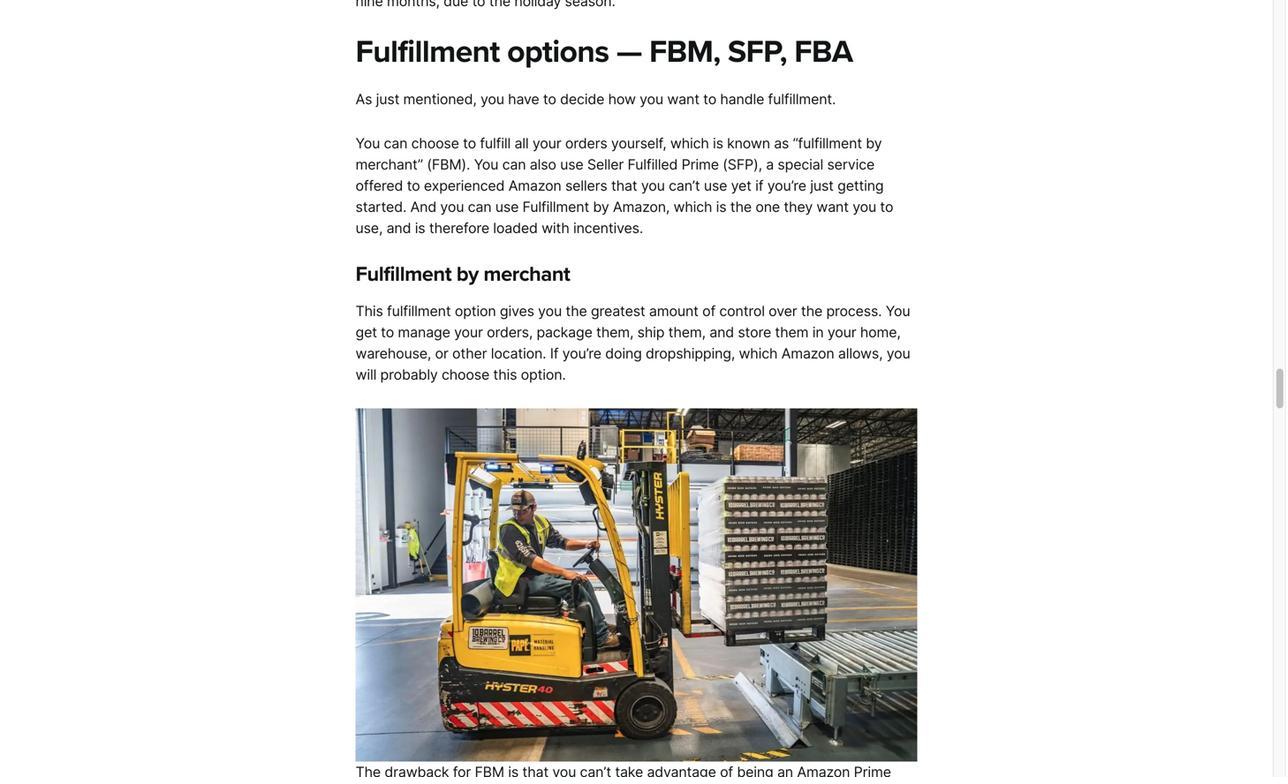 Task type: vqa. For each thing, say whether or not it's contained in the screenshot.
standing
no



Task type: describe. For each thing, give the bounding box(es) containing it.
amazon,
[[613, 198, 670, 216]]

fulfilled
[[628, 156, 678, 173]]

the inside you can choose to fulfill all your orders yourself, which is known as "fulfillment by merchant" (fbm). you can also use seller fulfilled prime (sfp), a special service offered to experienced amazon sellers that you can't use yet if you're just getting started. and you can use fulfillment by amazon, which is the one they want you to use, and is therefore loaded with incentives.
[[731, 198, 752, 216]]

orders,
[[487, 324, 533, 341]]

0 horizontal spatial your
[[454, 324, 483, 341]]

amazon inside the this fulfillment option gives you the greatest amount of control over the process. you get to manage your orders, package them, ship them, and store them in your home, warehouse, or other location. if you're doing dropshipping, which amazon allows, you will probably choose this option.
[[782, 345, 835, 362]]

and inside you can choose to fulfill all your orders yourself, which is known as "fulfillment by merchant" (fbm). you can also use seller fulfilled prime (sfp), a special service offered to experienced amazon sellers that you can't use yet if you're just getting started. and you can use fulfillment by amazon, which is the one they want you to use, and is therefore loaded with incentives.
[[387, 219, 411, 237]]

2 horizontal spatial the
[[802, 303, 823, 320]]

gives
[[500, 303, 535, 320]]

package
[[537, 324, 593, 341]]

a
[[767, 156, 774, 173]]

fulfillment for fulfillment by merchant
[[356, 262, 452, 287]]

you right how
[[640, 91, 664, 108]]

to up and
[[407, 177, 420, 194]]

1 horizontal spatial use
[[560, 156, 584, 173]]

all
[[515, 135, 529, 152]]

2 horizontal spatial your
[[828, 324, 857, 341]]

which inside the this fulfillment option gives you the greatest amount of control over the process. you get to manage your orders, package them, ship them, and store them in your home, warehouse, or other location. if you're doing dropshipping, which amazon allows, you will probably choose this option.
[[739, 345, 778, 362]]

and
[[411, 198, 437, 216]]

have
[[508, 91, 540, 108]]

to left handle
[[704, 91, 717, 108]]

1 vertical spatial is
[[717, 198, 727, 216]]

to down getting
[[881, 198, 894, 216]]

fulfillment inside you can choose to fulfill all your orders yourself, which is known as "fulfillment by merchant" (fbm). you can also use seller fulfilled prime (sfp), a special service offered to experienced amazon sellers that you can't use yet if you're just getting started. and you can use fulfillment by amazon, which is the one they want you to use, and is therefore loaded with incentives.
[[523, 198, 590, 216]]

0 vertical spatial you
[[356, 135, 380, 152]]

0 horizontal spatial the
[[566, 303, 587, 320]]

choose inside the this fulfillment option gives you the greatest amount of control over the process. you get to manage your orders, package them, ship them, and store them in your home, warehouse, or other location. if you're doing dropshipping, which amazon allows, you will probably choose this option.
[[442, 366, 490, 384]]

merchant"
[[356, 156, 423, 173]]

(sfp),
[[723, 156, 763, 173]]

loaded
[[493, 219, 538, 237]]

yet
[[732, 177, 752, 194]]

mentioned,
[[404, 91, 477, 108]]

ship
[[638, 324, 665, 341]]

can't
[[669, 177, 701, 194]]

store
[[738, 324, 772, 341]]

known
[[728, 135, 771, 152]]

choose inside you can choose to fulfill all your orders yourself, which is known as "fulfillment by merchant" (fbm). you can also use seller fulfilled prime (sfp), a special service offered to experienced amazon sellers that you can't use yet if you're just getting started. and you can use fulfillment by amazon, which is the one they want you to use, and is therefore loaded with incentives.
[[412, 135, 459, 152]]

just inside you can choose to fulfill all your orders yourself, which is known as "fulfillment by merchant" (fbm). you can also use seller fulfilled prime (sfp), a special service offered to experienced amazon sellers that you can't use yet if you're just getting started. and you can use fulfillment by amazon, which is the one they want you to use, and is therefore loaded with incentives.
[[811, 177, 834, 194]]

fulfillment options — fbm, sfp, fba
[[356, 33, 853, 71]]

option
[[455, 303, 496, 320]]

they
[[784, 198, 813, 216]]

0 vertical spatial which
[[671, 135, 709, 152]]

this
[[356, 303, 383, 320]]

seller
[[588, 156, 624, 173]]

offered
[[356, 177, 403, 194]]

to inside the this fulfillment option gives you the greatest amount of control over the process. you get to manage your orders, package them, ship them, and store them in your home, warehouse, or other location. if you're doing dropshipping, which amazon allows, you will probably choose this option.
[[381, 324, 394, 341]]

you up the package
[[538, 303, 562, 320]]

or
[[435, 345, 449, 362]]

you left the have on the top left of the page
[[481, 91, 505, 108]]

get
[[356, 324, 377, 341]]

0 vertical spatial can
[[384, 135, 408, 152]]

fbm,
[[650, 33, 721, 71]]

1 vertical spatial you
[[474, 156, 499, 173]]

you up therefore
[[441, 198, 464, 216]]

how
[[609, 91, 636, 108]]

you down fulfilled
[[642, 177, 665, 194]]

service
[[828, 156, 875, 173]]

you're inside the this fulfillment option gives you the greatest amount of control over the process. you get to manage your orders, package them, ship them, and store them in your home, warehouse, or other location. if you're doing dropshipping, which amazon allows, you will probably choose this option.
[[563, 345, 602, 362]]

fba
[[795, 33, 853, 71]]

sfp,
[[728, 33, 787, 71]]

therefore
[[429, 219, 490, 237]]

decide
[[560, 91, 605, 108]]

incentives.
[[574, 219, 644, 237]]

fulfillment for fulfillment options — fbm, sfp, fba
[[356, 33, 500, 71]]

2 them, from the left
[[669, 324, 706, 341]]

dropshipping,
[[646, 345, 736, 362]]

0 horizontal spatial just
[[376, 91, 400, 108]]

0 vertical spatial is
[[713, 135, 724, 152]]

to right the have on the top left of the page
[[543, 91, 557, 108]]

2 horizontal spatial by
[[866, 135, 883, 152]]

this fulfillment option gives you the greatest amount of control over the process. you get to manage your orders, package them, ship them, and store them in your home, warehouse, or other location. if you're doing dropshipping, which amazon allows, you will probably choose this option.
[[356, 303, 911, 384]]



Task type: locate. For each thing, give the bounding box(es) containing it.
amazon down also on the top of the page
[[509, 177, 562, 194]]

the up the package
[[566, 303, 587, 320]]

want down the fbm,
[[668, 91, 700, 108]]

this
[[494, 366, 517, 384]]

you down fulfill at top
[[474, 156, 499, 173]]

experienced
[[424, 177, 505, 194]]

use
[[560, 156, 584, 173], [704, 177, 728, 194], [496, 198, 519, 216]]

started.
[[356, 198, 407, 216]]

is down and
[[415, 219, 426, 237]]

man moving stacks of products around a warehouse image
[[356, 409, 918, 762]]

prime
[[682, 156, 719, 173]]

you down getting
[[853, 198, 877, 216]]

0 horizontal spatial them,
[[597, 324, 634, 341]]

1 vertical spatial just
[[811, 177, 834, 194]]

just
[[376, 91, 400, 108], [811, 177, 834, 194]]

handle
[[721, 91, 765, 108]]

1 vertical spatial can
[[503, 156, 526, 173]]

0 vertical spatial and
[[387, 219, 411, 237]]

1 them, from the left
[[597, 324, 634, 341]]

fulfillment up with
[[523, 198, 590, 216]]

use down orders
[[560, 156, 584, 173]]

0 vertical spatial amazon
[[509, 177, 562, 194]]

0 horizontal spatial by
[[457, 262, 479, 287]]

1 vertical spatial use
[[704, 177, 728, 194]]

2 vertical spatial which
[[739, 345, 778, 362]]

can
[[384, 135, 408, 152], [503, 156, 526, 173], [468, 198, 492, 216]]

to right get
[[381, 324, 394, 341]]

1 horizontal spatial you
[[474, 156, 499, 173]]

by up the "incentives."
[[593, 198, 610, 216]]

choose
[[412, 135, 459, 152], [442, 366, 490, 384]]

"fulfillment
[[793, 135, 863, 152]]

0 vertical spatial just
[[376, 91, 400, 108]]

is left one
[[717, 198, 727, 216]]

is
[[713, 135, 724, 152], [717, 198, 727, 216], [415, 219, 426, 237]]

to
[[543, 91, 557, 108], [704, 91, 717, 108], [463, 135, 476, 152], [407, 177, 420, 194], [881, 198, 894, 216], [381, 324, 394, 341]]

option.
[[521, 366, 566, 384]]

in
[[813, 324, 824, 341]]

one
[[756, 198, 781, 216]]

if
[[756, 177, 764, 194]]

as
[[356, 91, 372, 108]]

fulfill
[[480, 135, 511, 152]]

0 horizontal spatial you
[[356, 135, 380, 152]]

and down started.
[[387, 219, 411, 237]]

and inside the this fulfillment option gives you the greatest amount of control over the process. you get to manage your orders, package them, ship them, and store them in your home, warehouse, or other location. if you're doing dropshipping, which amazon allows, you will probably choose this option.
[[710, 324, 735, 341]]

them,
[[597, 324, 634, 341], [669, 324, 706, 341]]

will
[[356, 366, 377, 384]]

2 horizontal spatial you
[[886, 303, 911, 320]]

fulfillment
[[356, 33, 500, 71], [523, 198, 590, 216], [356, 262, 452, 287]]

2 vertical spatial use
[[496, 198, 519, 216]]

your up also on the top of the page
[[533, 135, 562, 152]]

1 horizontal spatial your
[[533, 135, 562, 152]]

getting
[[838, 177, 884, 194]]

amazon
[[509, 177, 562, 194], [782, 345, 835, 362]]

1 horizontal spatial amazon
[[782, 345, 835, 362]]

special
[[778, 156, 824, 173]]

them
[[776, 324, 809, 341]]

0 horizontal spatial and
[[387, 219, 411, 237]]

also
[[530, 156, 557, 173]]

you up home,
[[886, 303, 911, 320]]

probably
[[381, 366, 438, 384]]

the up in
[[802, 303, 823, 320]]

1 vertical spatial want
[[817, 198, 849, 216]]

by up option
[[457, 262, 479, 287]]

use,
[[356, 219, 383, 237]]

you
[[356, 135, 380, 152], [474, 156, 499, 173], [886, 303, 911, 320]]

choose up (fbm).
[[412, 135, 459, 152]]

doing
[[606, 345, 642, 362]]

2 vertical spatial is
[[415, 219, 426, 237]]

yourself,
[[612, 135, 667, 152]]

your inside you can choose to fulfill all your orders yourself, which is known as "fulfillment by merchant" (fbm). you can also use seller fulfilled prime (sfp), a special service offered to experienced amazon sellers that you can't use yet if you're just getting started. and you can use fulfillment by amazon, which is the one they want you to use, and is therefore loaded with incentives.
[[533, 135, 562, 152]]

just down special
[[811, 177, 834, 194]]

orders
[[566, 135, 608, 152]]

greatest
[[591, 303, 646, 320]]

fulfillment
[[387, 303, 451, 320]]

amazon inside you can choose to fulfill all your orders yourself, which is known as "fulfillment by merchant" (fbm). you can also use seller fulfilled prime (sfp), a special service offered to experienced amazon sellers that you can't use yet if you're just getting started. and you can use fulfillment by amazon, which is the one they want you to use, and is therefore loaded with incentives.
[[509, 177, 562, 194]]

2 vertical spatial you
[[886, 303, 911, 320]]

options
[[507, 33, 609, 71]]

if
[[550, 345, 559, 362]]

you're inside you can choose to fulfill all your orders yourself, which is known as "fulfillment by merchant" (fbm). you can also use seller fulfilled prime (sfp), a special service offered to experienced amazon sellers that you can't use yet if you're just getting started. and you can use fulfillment by amazon, which is the one they want you to use, and is therefore loaded with incentives.
[[768, 177, 807, 194]]

1 horizontal spatial just
[[811, 177, 834, 194]]

0 horizontal spatial use
[[496, 198, 519, 216]]

to left fulfill at top
[[463, 135, 476, 152]]

control
[[720, 303, 765, 320]]

you can choose to fulfill all your orders yourself, which is known as "fulfillment by merchant" (fbm). you can also use seller fulfilled prime (sfp), a special service offered to experienced amazon sellers that you can't use yet if you're just getting started. and you can use fulfillment by amazon, which is the one they want you to use, and is therefore loaded with incentives.
[[356, 135, 894, 237]]

0 horizontal spatial can
[[384, 135, 408, 152]]

—
[[617, 33, 642, 71]]

process.
[[827, 303, 883, 320]]

is up prime
[[713, 135, 724, 152]]

choose down the other
[[442, 366, 490, 384]]

and
[[387, 219, 411, 237], [710, 324, 735, 341]]

1 vertical spatial by
[[593, 198, 610, 216]]

you're down the package
[[563, 345, 602, 362]]

by
[[866, 135, 883, 152], [593, 198, 610, 216], [457, 262, 479, 287]]

1 horizontal spatial and
[[710, 324, 735, 341]]

fulfillment up mentioned,
[[356, 33, 500, 71]]

0 horizontal spatial you're
[[563, 345, 602, 362]]

them, up dropshipping,
[[669, 324, 706, 341]]

the down yet
[[731, 198, 752, 216]]

location.
[[491, 345, 547, 362]]

can down "experienced"
[[468, 198, 492, 216]]

want
[[668, 91, 700, 108], [817, 198, 849, 216]]

them, down the greatest
[[597, 324, 634, 341]]

use left yet
[[704, 177, 728, 194]]

you're
[[768, 177, 807, 194], [563, 345, 602, 362]]

as
[[774, 135, 790, 152]]

0 vertical spatial choose
[[412, 135, 459, 152]]

amazon down in
[[782, 345, 835, 362]]

0 vertical spatial you're
[[768, 177, 807, 194]]

1 horizontal spatial can
[[468, 198, 492, 216]]

0 vertical spatial fulfillment
[[356, 33, 500, 71]]

of
[[703, 303, 716, 320]]

1 vertical spatial amazon
[[782, 345, 835, 362]]

sellers
[[566, 177, 608, 194]]

2 horizontal spatial use
[[704, 177, 728, 194]]

1 vertical spatial fulfillment
[[523, 198, 590, 216]]

your
[[533, 135, 562, 152], [454, 324, 483, 341], [828, 324, 857, 341]]

you inside the this fulfillment option gives you the greatest amount of control over the process. you get to manage your orders, package them, ship them, and store them in your home, warehouse, or other location. if you're doing dropshipping, which amazon allows, you will probably choose this option.
[[886, 303, 911, 320]]

1 horizontal spatial want
[[817, 198, 849, 216]]

allows,
[[839, 345, 883, 362]]

2 horizontal spatial can
[[503, 156, 526, 173]]

fulfillment.
[[769, 91, 836, 108]]

want inside you can choose to fulfill all your orders yourself, which is known as "fulfillment by merchant" (fbm). you can also use seller fulfilled prime (sfp), a special service offered to experienced amazon sellers that you can't use yet if you're just getting started. and you can use fulfillment by amazon, which is the one they want you to use, and is therefore loaded with incentives.
[[817, 198, 849, 216]]

the
[[731, 198, 752, 216], [566, 303, 587, 320], [802, 303, 823, 320]]

just right 'as'
[[376, 91, 400, 108]]

1 horizontal spatial the
[[731, 198, 752, 216]]

fulfillment up fulfillment
[[356, 262, 452, 287]]

over
[[769, 303, 798, 320]]

0 vertical spatial want
[[668, 91, 700, 108]]

2 vertical spatial can
[[468, 198, 492, 216]]

use up the loaded
[[496, 198, 519, 216]]

0 vertical spatial by
[[866, 135, 883, 152]]

1 horizontal spatial them,
[[669, 324, 706, 341]]

merchant
[[484, 262, 571, 287]]

which down 'can't'
[[674, 198, 713, 216]]

you
[[481, 91, 505, 108], [640, 91, 664, 108], [642, 177, 665, 194], [441, 198, 464, 216], [853, 198, 877, 216], [538, 303, 562, 320], [887, 345, 911, 362]]

0 vertical spatial use
[[560, 156, 584, 173]]

manage
[[398, 324, 451, 341]]

home,
[[861, 324, 901, 341]]

with
[[542, 219, 570, 237]]

can down all at the left
[[503, 156, 526, 173]]

amount
[[650, 303, 699, 320]]

1 horizontal spatial by
[[593, 198, 610, 216]]

which up prime
[[671, 135, 709, 152]]

other
[[453, 345, 487, 362]]

which
[[671, 135, 709, 152], [674, 198, 713, 216], [739, 345, 778, 362]]

warehouse,
[[356, 345, 432, 362]]

2 vertical spatial fulfillment
[[356, 262, 452, 287]]

1 vertical spatial which
[[674, 198, 713, 216]]

1 vertical spatial choose
[[442, 366, 490, 384]]

0 horizontal spatial want
[[668, 91, 700, 108]]

you down home,
[[887, 345, 911, 362]]

0 horizontal spatial amazon
[[509, 177, 562, 194]]

can up 'merchant"' on the left of the page
[[384, 135, 408, 152]]

and down of at the right top of the page
[[710, 324, 735, 341]]

you're up they
[[768, 177, 807, 194]]

(fbm).
[[427, 156, 470, 173]]

your up the other
[[454, 324, 483, 341]]

as just mentioned, you have to decide how you want to handle fulfillment.
[[356, 91, 840, 108]]

want right they
[[817, 198, 849, 216]]

1 horizontal spatial you're
[[768, 177, 807, 194]]

fulfillment by merchant
[[356, 262, 571, 287]]

1 vertical spatial you're
[[563, 345, 602, 362]]

your right in
[[828, 324, 857, 341]]

by up "service"
[[866, 135, 883, 152]]

which down store
[[739, 345, 778, 362]]

that
[[612, 177, 638, 194]]

you up 'merchant"' on the left of the page
[[356, 135, 380, 152]]

1 vertical spatial and
[[710, 324, 735, 341]]

2 vertical spatial by
[[457, 262, 479, 287]]



